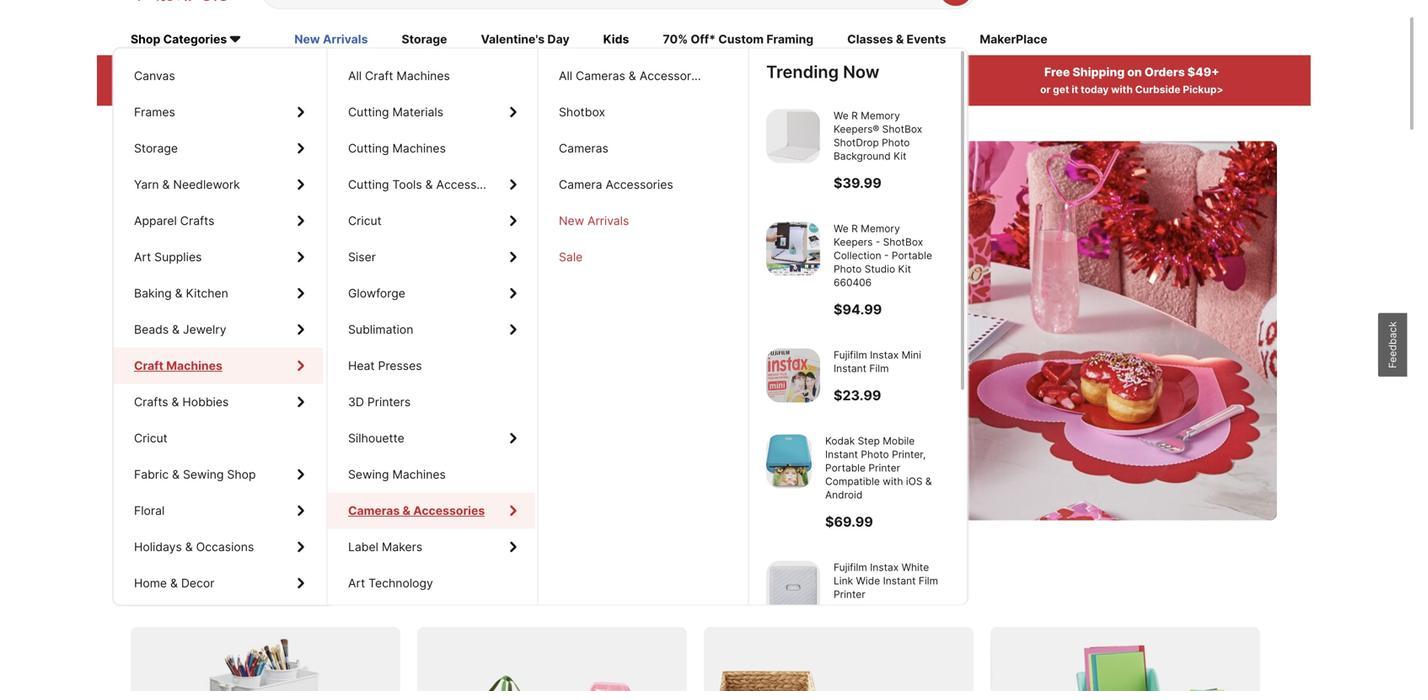 Task type: describe. For each thing, give the bounding box(es) containing it.
$23.99
[[834, 387, 882, 404]]

sublimation
[[348, 323, 414, 337]]

we for $94.99
[[834, 223, 849, 235]]

cricut for classes & events
[[134, 431, 168, 446]]

20%
[[184, 65, 210, 79]]

holidays & occasions for new arrivals
[[134, 540, 254, 555]]

with for free
[[1112, 84, 1133, 96]]

beads & jewelry link for valentine's day
[[114, 312, 323, 348]]

cameras link
[[539, 130, 746, 167]]

baking & kitchen link for shop categories
[[114, 275, 323, 312]]

fabric & sewing shop for shop categories
[[134, 468, 256, 482]]

floral link for classes & events
[[114, 493, 323, 529]]

accessories inside the "camera accessories" link
[[606, 178, 674, 192]]

compatible
[[826, 476, 880, 488]]

glowforge link
[[328, 275, 536, 312]]

floral link for kids
[[114, 493, 323, 529]]

baking for valentine's day
[[134, 286, 172, 301]]

colorful plastic storage bins image
[[991, 628, 1261, 692]]

trending now
[[767, 62, 880, 82]]

get
[[1053, 84, 1070, 96]]

$69.99
[[826, 514, 874, 530]]

fabric for storage
[[134, 468, 169, 482]]

hobbies for new arrivals
[[183, 395, 229, 409]]

home & decor link for new arrivals
[[114, 565, 323, 602]]

40%
[[277, 231, 362, 283]]

makerplace link
[[980, 31, 1048, 50]]

occasions for storage
[[196, 540, 254, 555]]

new for the top new arrivals link
[[294, 32, 320, 47]]

0 vertical spatial cameras
[[576, 69, 626, 83]]

card.³
[[751, 84, 782, 96]]

save on creative storage for every space.
[[131, 580, 539, 604]]

occasions for new arrivals
[[196, 540, 254, 555]]

your
[[640, 84, 662, 96]]

item undefined image for $94.99
[[767, 222, 821, 276]]

beads for new arrivals
[[134, 323, 169, 337]]

collection
[[834, 250, 882, 262]]

craft machines link for classes & events
[[114, 348, 323, 384]]

background
[[834, 150, 891, 162]]

$94.99
[[834, 301, 882, 318]]

art for new arrivals
[[134, 250, 151, 264]]

sewing for 70% off* custom framing
[[183, 468, 224, 482]]

creative
[[213, 580, 294, 604]]

photo inside we r memory keepers - shotbox collection - portable photo studio kit 660406
[[834, 263, 862, 275]]

crafts & hobbies for shop categories
[[134, 395, 229, 409]]

70% off* custom framing link
[[663, 31, 814, 50]]

needlework for classes & events
[[173, 178, 240, 192]]

& inside kodak step mobile instant photo printer, portable printer compatible with ios & android
[[926, 476, 932, 488]]

label
[[348, 540, 379, 555]]

beads & jewelry link for classes & events
[[114, 312, 323, 348]]

supplies inside up to 40% off valentine's day supplies
[[249, 278, 412, 330]]

& for crafts & hobbies "link" for shop categories
[[172, 395, 179, 409]]

& for new arrivals beads & jewelry link
[[172, 323, 180, 337]]

beads & jewelry for new arrivals
[[134, 323, 227, 337]]

supplies for new arrivals
[[154, 250, 202, 264]]

memory for $94.99
[[861, 223, 901, 235]]

siser
[[348, 250, 376, 264]]

shop for shop categories
[[227, 468, 256, 482]]

yarn for kids
[[134, 178, 159, 192]]

keepers
[[834, 236, 873, 248]]

storage for 70% off* custom framing
[[134, 141, 178, 156]]

to
[[228, 231, 267, 283]]

kit inside we r memory keepers® shotbox shotdrop photo background kit
[[894, 150, 907, 162]]

pickup>
[[1183, 84, 1224, 96]]

yarn for new arrivals
[[134, 178, 159, 192]]

kids
[[604, 32, 629, 47]]

art supplies for new arrivals
[[134, 250, 202, 264]]

sewing for valentine's day
[[183, 468, 224, 482]]

70% off* custom framing
[[663, 32, 814, 47]]

art supplies link for new arrivals
[[114, 239, 323, 275]]

regular
[[252, 65, 298, 79]]

& for 70% off* custom framing's holidays & occasions link
[[185, 540, 193, 555]]

jewelry for valentine's day
[[183, 323, 227, 337]]

frames link for shop categories
[[114, 94, 323, 130]]

home & decor link for kids
[[114, 565, 323, 602]]

canvas for storage
[[134, 69, 175, 83]]

craft for classes & events
[[134, 359, 162, 373]]

all cameras & accessories
[[559, 69, 708, 83]]

up to 40% off valentine's day supplies
[[164, 231, 650, 330]]

orders
[[1145, 65, 1186, 79]]

off inside up to 40% off valentine's day supplies
[[372, 231, 432, 283]]

classes & events link
[[848, 31, 946, 50]]

floral for storage
[[134, 504, 165, 518]]

holidays & occasions link for classes & events
[[114, 529, 323, 565]]

every
[[412, 580, 468, 604]]

photo inside we r memory keepers® shotbox shotdrop photo background kit
[[882, 137, 910, 149]]

michaels™
[[664, 84, 716, 96]]

holiday storage containers image
[[417, 628, 687, 692]]

decor for classes & events
[[181, 576, 215, 591]]

now for trending now
[[843, 62, 880, 82]]

shop categories
[[131, 32, 227, 47]]

holidays for storage
[[134, 540, 182, 555]]

wide
[[856, 575, 881, 587]]

crafts & hobbies link for storage
[[114, 384, 323, 420]]

& for storage beads & jewelry link
[[172, 323, 180, 337]]

free shipping on orders $49+ or get it today with curbside pickup>
[[1041, 65, 1224, 96]]

keepers®
[[834, 123, 880, 135]]

holidays & occasions link for shop categories
[[114, 529, 323, 565]]

660406
[[834, 277, 872, 289]]

home & decor link for 70% off* custom framing
[[114, 565, 323, 602]]

holidays & occasions for valentine's day
[[134, 540, 254, 555]]

& for valentine's day's home & decor "link"
[[170, 576, 178, 591]]

& for holidays & occasions link related to storage
[[185, 540, 193, 555]]

frames for storage
[[134, 105, 175, 119]]

cutting machines link
[[328, 130, 536, 167]]

siser link
[[328, 239, 536, 275]]

floral for kids
[[134, 504, 165, 518]]

off*
[[691, 32, 716, 47]]

needlework for shop categories
[[173, 178, 240, 192]]

art supplies link for storage
[[114, 239, 323, 275]]

photo inside kodak step mobile instant photo printer, portable printer compatible with ios & android
[[861, 449, 889, 461]]

presses
[[378, 359, 422, 373]]

craft machines for new arrivals
[[134, 359, 219, 373]]

it inside free shipping on orders $49+ or get it today with curbside pickup>
[[1072, 84, 1079, 96]]

portable inside kodak step mobile instant photo printer, portable printer compatible with ios & android
[[826, 462, 866, 474]]

step
[[858, 435, 880, 447]]

art supplies link for classes & events
[[114, 239, 323, 275]]

label makers link
[[328, 529, 536, 565]]

& for beads & jewelry link corresponding to kids
[[172, 323, 180, 337]]

yarn & needlework link for kids
[[114, 167, 323, 203]]

fujifilm instax mini instant film
[[834, 349, 922, 375]]

fujifilm instax white link wide instant film printer link
[[767, 561, 942, 634]]

crafts & hobbies for valentine's day
[[134, 395, 229, 409]]

mini
[[902, 349, 922, 361]]

craft machines link for shop categories
[[114, 348, 323, 384]]

make
[[164, 342, 217, 367]]

fabric & sewing shop link for valentine's day
[[114, 457, 323, 493]]

sublimation link
[[328, 312, 536, 348]]

cameras & accessories
[[348, 504, 485, 518]]

canvas link for kids
[[114, 58, 323, 94]]

we r memory keepers® shotbox shotdrop photo background kit
[[834, 110, 923, 162]]

art for classes & events
[[134, 250, 151, 264]]

framing
[[767, 32, 814, 47]]

save
[[131, 580, 179, 604]]

fabric & sewing shop link for new arrivals
[[114, 457, 323, 493]]

link
[[834, 575, 854, 587]]

ios
[[906, 476, 923, 488]]

apply>
[[357, 84, 391, 96]]

hobbies for 70% off* custom framing
[[183, 395, 229, 409]]

sewing machines link
[[328, 457, 536, 493]]

0 horizontal spatial -
[[876, 236, 881, 248]]

3d
[[348, 395, 364, 409]]

& for baking & kitchen "link" associated with new arrivals
[[175, 286, 183, 301]]

custom
[[719, 32, 764, 47]]

craft for shop categories
[[134, 359, 162, 373]]

label makers
[[348, 540, 423, 555]]

& for home & decor "link" related to 70% off* custom framing
[[170, 576, 178, 591]]

1 vertical spatial new arrivals link
[[539, 203, 746, 239]]

apparel crafts for storage
[[134, 214, 215, 228]]

holidays for shop categories
[[134, 540, 182, 555]]

daily23us.
[[239, 84, 298, 96]]

floral link for valentine's day
[[114, 493, 323, 529]]

on inside free shipping on orders $49+ or get it today with curbside pickup>
[[1128, 65, 1143, 79]]

all cameras & accessories link
[[539, 58, 746, 94]]

decor for shop categories
[[181, 576, 215, 591]]

& for fabric & sewing shop link corresponding to valentine's day
[[172, 468, 180, 482]]

1 vertical spatial -
[[885, 250, 889, 262]]

sewing machines
[[348, 468, 446, 482]]

apparel crafts link for storage
[[114, 203, 323, 239]]

free
[[1045, 65, 1071, 79]]

0 vertical spatial valentine's
[[481, 32, 545, 47]]

jewelry for new arrivals
[[183, 323, 227, 337]]

craft machines for 70% off* custom framing
[[134, 359, 219, 373]]

shotbox
[[559, 105, 606, 119]]

occasions for kids
[[196, 540, 254, 555]]

all craft machines
[[348, 69, 450, 83]]

shotdrop
[[834, 137, 879, 149]]

technology
[[369, 576, 433, 591]]

art for valentine's day
[[134, 250, 151, 264]]

tools
[[393, 178, 422, 192]]

cutting tools & accessories
[[348, 178, 504, 192]]

crafts & hobbies link for new arrivals
[[114, 384, 323, 420]]

accessories inside "all cameras & accessories" link
[[640, 69, 708, 83]]

handmade
[[241, 342, 342, 367]]

with for kodak
[[883, 476, 904, 488]]

cutting materials link
[[328, 94, 536, 130]]

shop now
[[185, 401, 242, 416]]

valentine's day
[[481, 32, 570, 47]]

apparel for storage
[[134, 214, 177, 228]]

accessories inside cutting tools & accessories link
[[436, 178, 504, 192]]

art technology
[[348, 576, 433, 591]]

shotbox inside we r memory keepers® shotbox shotdrop photo background kit
[[883, 123, 923, 135]]

0 vertical spatial arrivals
[[323, 32, 368, 47]]

mobile
[[883, 435, 915, 447]]

baking & kitchen link for kids
[[114, 275, 323, 312]]

kitchen for new arrivals
[[186, 286, 228, 301]]

glowforge
[[348, 286, 406, 301]]

yarn & needlework for 70% off* custom framing
[[134, 178, 240, 192]]

cricut link for shop categories
[[114, 420, 323, 457]]

all for all craft machines
[[348, 69, 362, 83]]

kodak
[[826, 435, 855, 447]]

& for home & decor "link" associated with kids
[[170, 576, 178, 591]]

exclusions
[[301, 84, 354, 96]]

heat
[[348, 359, 375, 373]]



Task type: locate. For each thing, give the bounding box(es) containing it.
item undefined image left link
[[767, 561, 821, 615]]

white
[[902, 562, 930, 574]]

r inside we r memory keepers® shotbox shotdrop photo background kit
[[852, 110, 858, 122]]

0 vertical spatial -
[[876, 236, 881, 248]]

0 horizontal spatial all
[[234, 65, 250, 79]]

9%
[[690, 65, 708, 79]]

canvas link for new arrivals
[[114, 58, 323, 94]]

all up code
[[234, 65, 250, 79]]

0 horizontal spatial now
[[216, 401, 242, 416]]

instant down kodak
[[826, 449, 859, 461]]

camera accessories
[[559, 178, 674, 192]]

0 vertical spatial instax
[[870, 349, 899, 361]]

0 vertical spatial we
[[834, 110, 849, 122]]

frames for new arrivals
[[134, 105, 175, 119]]

holidays & occasions
[[134, 540, 254, 555], [134, 540, 254, 555], [134, 540, 254, 555], [134, 540, 254, 555], [134, 540, 254, 555], [134, 540, 254, 555], [134, 540, 254, 555], [134, 540, 254, 555]]

shotbox up studio
[[884, 236, 924, 248]]

cutting inside cutting tools & accessories link
[[348, 178, 389, 192]]

film inside fujifilm instax mini instant film
[[870, 363, 889, 375]]

home for new arrivals
[[134, 576, 167, 591]]

0 vertical spatial new arrivals link
[[294, 31, 368, 50]]

now up apply>
[[843, 62, 880, 82]]

with inside 20% off all regular price purchases with code daily23us. exclusions apply>
[[188, 84, 210, 96]]

frames
[[134, 105, 175, 119], [134, 105, 175, 119], [134, 105, 175, 119], [134, 105, 175, 119], [134, 105, 175, 119], [134, 105, 175, 119], [134, 105, 175, 119], [134, 105, 175, 119]]

beads & jewelry link
[[114, 312, 323, 348], [114, 312, 323, 348], [114, 312, 323, 348], [114, 312, 323, 348], [114, 312, 323, 348], [114, 312, 323, 348], [114, 312, 323, 348], [114, 312, 323, 348]]

& for home & decor "link" corresponding to storage
[[170, 576, 178, 591]]

2 vertical spatial cutting
[[348, 178, 389, 192]]

3d printers
[[348, 395, 411, 409]]

1 horizontal spatial printer
[[869, 462, 901, 474]]

cutting machines
[[348, 141, 446, 156]]

yarn & needlework
[[134, 178, 240, 192], [134, 178, 240, 192], [134, 178, 240, 192], [134, 178, 240, 192], [134, 178, 240, 192], [134, 178, 240, 192], [134, 178, 240, 192], [134, 178, 240, 192]]

crafts & hobbies link
[[114, 384, 323, 420], [114, 384, 323, 420], [114, 384, 323, 420], [114, 384, 323, 420], [114, 384, 323, 420], [114, 384, 323, 420], [114, 384, 323, 420], [114, 384, 323, 420]]

1 r from the top
[[852, 110, 858, 122]]

craft for new arrivals
[[134, 359, 162, 373]]

2 vertical spatial photo
[[861, 449, 889, 461]]

storage link
[[402, 31, 447, 50], [114, 130, 323, 167], [114, 130, 323, 167], [114, 130, 323, 167], [114, 130, 323, 167], [114, 130, 323, 167], [114, 130, 323, 167], [114, 130, 323, 167], [114, 130, 323, 167]]

cutting inside cutting machines link
[[348, 141, 389, 156]]

1 memory from the top
[[861, 110, 901, 122]]

categories
[[163, 32, 227, 47]]

craft for storage
[[134, 359, 162, 373]]

1 vertical spatial fujifilm
[[834, 562, 868, 574]]

r for $94.99
[[852, 223, 858, 235]]

instax for film
[[870, 349, 899, 361]]

1 horizontal spatial all
[[348, 69, 362, 83]]

home for classes & events
[[134, 576, 167, 591]]

cameras for cameras & accessories
[[348, 504, 400, 518]]

apparel for classes & events
[[134, 214, 177, 228]]

home & decor for storage
[[134, 576, 215, 591]]

we up keepers
[[834, 223, 849, 235]]

cricut link for classes & events
[[114, 420, 323, 457]]

frames for classes & events
[[134, 105, 175, 119]]

new arrivals for the bottommost new arrivals link
[[559, 214, 629, 228]]

occasions
[[196, 540, 254, 555], [196, 540, 254, 555], [196, 540, 254, 555], [196, 540, 254, 555], [196, 540, 254, 555], [196, 540, 254, 555], [196, 540, 254, 555], [196, 540, 254, 555]]

crafts & hobbies for storage
[[134, 395, 229, 409]]

now for shop now
[[216, 401, 242, 416]]

frames link for valentine's day
[[114, 94, 323, 130]]

1 instax from the top
[[870, 349, 899, 361]]

photo
[[882, 137, 910, 149], [834, 263, 862, 275], [861, 449, 889, 461]]

0 vertical spatial printer
[[869, 462, 901, 474]]

1 horizontal spatial off
[[372, 231, 432, 283]]

2 instax from the top
[[870, 562, 899, 574]]

printers
[[368, 395, 411, 409]]

heat presses
[[348, 359, 422, 373]]

in
[[711, 65, 722, 79]]

shop for new arrivals
[[227, 468, 256, 482]]

beads
[[134, 323, 169, 337], [134, 323, 169, 337], [134, 323, 169, 337], [134, 323, 169, 337], [134, 323, 169, 337], [134, 323, 169, 337], [134, 323, 169, 337], [134, 323, 169, 337]]

cameras up you
[[576, 69, 626, 83]]

0 vertical spatial r
[[852, 110, 858, 122]]

0 vertical spatial new
[[294, 32, 320, 47]]

new up price
[[294, 32, 320, 47]]

craft for 70% off* custom framing
[[134, 359, 162, 373]]

1 horizontal spatial arrivals
[[588, 214, 629, 228]]

storage for shop categories
[[134, 141, 178, 156]]

cutting down cutting materials
[[348, 141, 389, 156]]

2 we from the top
[[834, 223, 849, 235]]

2 item undefined image from the top
[[767, 222, 821, 276]]

storage link for 70% off* custom framing
[[114, 130, 323, 167]]

0 vertical spatial day
[[548, 32, 570, 47]]

shotbox inside we r memory keepers - shotbox collection - portable photo studio kit 660406
[[884, 236, 924, 248]]

apparel for 70% off* custom framing
[[134, 214, 177, 228]]

decor for kids
[[181, 576, 215, 591]]

with down 20%
[[188, 84, 210, 96]]

0 vertical spatial now
[[843, 62, 880, 82]]

1 vertical spatial photo
[[834, 263, 862, 275]]

and
[[347, 342, 383, 367]]

1 horizontal spatial on
[[1128, 65, 1143, 79]]

with inside free shipping on orders $49+ or get it today with curbside pickup>
[[1112, 84, 1133, 96]]

portable up the compatible
[[826, 462, 866, 474]]

kit right studio
[[899, 263, 912, 275]]

shop
[[131, 32, 161, 47], [185, 401, 213, 416], [227, 468, 256, 482], [227, 468, 256, 482], [227, 468, 256, 482], [227, 468, 256, 482], [227, 468, 256, 482], [227, 468, 256, 482], [227, 468, 256, 482], [227, 468, 256, 482]]

sewing inside sewing machines link
[[348, 468, 389, 482]]

off up "glowforge" in the left top of the page
[[372, 231, 432, 283]]

fujifilm inside fujifilm instax white link wide instant film printer
[[834, 562, 868, 574]]

on right the "save" on the left of the page
[[184, 580, 209, 604]]

2 fujifilm from the top
[[834, 562, 868, 574]]

printer for photo
[[869, 462, 901, 474]]

1 vertical spatial cameras
[[559, 141, 609, 156]]

accessories down sewing machines link
[[413, 504, 485, 518]]

crafts & hobbies for 70% off* custom framing
[[134, 395, 229, 409]]

1 horizontal spatial with
[[883, 476, 904, 488]]

today
[[1081, 84, 1109, 96]]

film inside fujifilm instax white link wide instant film printer
[[919, 575, 939, 587]]

canvas for valentine's day
[[134, 69, 175, 83]]

instax inside fujifilm instax white link wide instant film printer
[[870, 562, 899, 574]]

storage link for new arrivals
[[114, 130, 323, 167]]

0 horizontal spatial arrivals
[[323, 32, 368, 47]]

canvas link for 70% off* custom framing
[[114, 58, 323, 94]]

day up make
[[164, 278, 239, 330]]

fujifilm up $23.99
[[834, 349, 868, 361]]

cutting materials
[[348, 105, 444, 119]]

classes & events
[[848, 32, 946, 47]]

item undefined image
[[767, 109, 821, 163], [767, 222, 821, 276], [767, 349, 821, 403], [767, 435, 812, 489], [767, 561, 821, 615]]

printer inside kodak step mobile instant photo printer, portable printer compatible with ios & android
[[869, 462, 901, 474]]

kitchen for 70% off* custom framing
[[186, 286, 228, 301]]

0 vertical spatial cutting
[[348, 105, 389, 119]]

printer down printer, on the bottom
[[869, 462, 901, 474]]

1 horizontal spatial day
[[548, 32, 570, 47]]

& for new arrivals home & decor "link"
[[170, 576, 178, 591]]

kids link
[[604, 31, 629, 50]]

accessories
[[640, 69, 708, 83], [436, 178, 504, 192], [606, 178, 674, 192], [413, 504, 485, 518]]

2 r from the top
[[852, 223, 858, 235]]

0 vertical spatial memory
[[861, 110, 901, 122]]

kit inside we r memory keepers - shotbox collection - portable photo studio kit 660406
[[899, 263, 912, 275]]

0 horizontal spatial it
[[222, 342, 236, 367]]

1 horizontal spatial -
[[885, 250, 889, 262]]

item undefined image inside 'fujifilm instax white link wide instant film printer' link
[[767, 561, 821, 615]]

yarn
[[134, 178, 159, 192], [134, 178, 159, 192], [134, 178, 159, 192], [134, 178, 159, 192], [134, 178, 159, 192], [134, 178, 159, 192], [134, 178, 159, 192], [134, 178, 159, 192]]

craft
[[365, 69, 393, 83], [134, 359, 162, 373], [134, 359, 162, 373], [134, 359, 162, 373], [134, 359, 162, 373], [134, 359, 162, 373], [134, 359, 162, 373], [134, 359, 162, 373], [134, 359, 164, 373]]

kit right background at the top right of the page
[[894, 150, 907, 162]]

accessories down cameras link
[[606, 178, 674, 192]]

yarn for 70% off* custom framing
[[134, 178, 159, 192]]

instax up "wide"
[[870, 562, 899, 574]]

instant inside fujifilm instax white link wide instant film printer
[[883, 575, 916, 587]]

fabric
[[134, 468, 169, 482], [134, 468, 169, 482], [134, 468, 169, 482], [134, 468, 169, 482], [134, 468, 169, 482], [134, 468, 169, 482], [134, 468, 169, 482], [134, 468, 169, 482]]

0 vertical spatial portable
[[892, 250, 933, 262]]

beads & jewelry for 70% off* custom framing
[[134, 323, 227, 337]]

white rolling cart with art supplies image
[[131, 628, 401, 692]]

kitchen for storage
[[186, 286, 228, 301]]

baking & kitchen for 70% off* custom framing
[[134, 286, 228, 301]]

new up "sale"
[[559, 214, 584, 228]]

baking & kitchen for new arrivals
[[134, 286, 228, 301]]

canvas link for valentine's day
[[114, 58, 323, 94]]

1 horizontal spatial it
[[1072, 84, 1079, 96]]

1 vertical spatial day
[[164, 278, 239, 330]]

2 memory from the top
[[861, 223, 901, 235]]

yarn & needlework for shop categories
[[134, 178, 240, 192]]

1 vertical spatial new arrivals
[[559, 214, 629, 228]]

0 horizontal spatial printer
[[834, 589, 866, 601]]

0 horizontal spatial with
[[188, 84, 210, 96]]

& for crafts & hobbies "link" corresponding to storage
[[172, 395, 179, 409]]

craft machines
[[134, 359, 219, 373], [134, 359, 219, 373], [134, 359, 219, 373], [134, 359, 219, 373], [134, 359, 219, 373], [134, 359, 219, 373], [134, 359, 219, 373], [134, 359, 223, 373]]

accessories inside cameras & accessories link
[[413, 504, 485, 518]]

2 vertical spatial instant
[[883, 575, 916, 587]]

floral link for shop categories
[[114, 493, 323, 529]]

all up "when"
[[559, 69, 573, 83]]

all craft machines link
[[328, 58, 536, 94]]

4 item undefined image from the top
[[767, 435, 812, 489]]

& inside earn 9% in rewards when you use your michaels™ credit card.³ details & apply>
[[821, 84, 828, 96]]

holidays & occasions link
[[114, 529, 323, 565], [114, 529, 323, 565], [114, 529, 323, 565], [114, 529, 323, 565], [114, 529, 323, 565], [114, 529, 323, 565], [114, 529, 323, 565], [114, 529, 323, 565]]

1 vertical spatial portable
[[826, 462, 866, 474]]

0 vertical spatial off
[[213, 65, 232, 79]]

machines
[[397, 69, 450, 83], [393, 141, 446, 156], [166, 359, 219, 373], [166, 359, 219, 373], [166, 359, 219, 373], [166, 359, 219, 373], [166, 359, 219, 373], [166, 359, 219, 373], [166, 359, 219, 373], [166, 359, 223, 373], [393, 468, 446, 482]]

fujifilm inside fujifilm instax mini instant film
[[834, 349, 868, 361]]

1 vertical spatial memory
[[861, 223, 901, 235]]

new arrivals down camera
[[559, 214, 629, 228]]

apparel crafts
[[134, 214, 215, 228], [134, 214, 215, 228], [134, 214, 215, 228], [134, 214, 215, 228], [134, 214, 215, 228], [134, 214, 215, 228], [134, 214, 215, 228], [134, 214, 215, 228]]

we r memory keepers - shotbox collection - portable photo studio kit 660406
[[834, 223, 933, 289]]

cameras & accessories link
[[328, 493, 536, 529]]

all inside 20% off all regular price purchases with code daily23us. exclusions apply>
[[234, 65, 250, 79]]

- up collection
[[876, 236, 881, 248]]

r up keepers
[[852, 223, 858, 235]]

cricut
[[348, 214, 382, 228], [134, 431, 168, 446], [134, 431, 168, 446], [134, 431, 168, 446], [134, 431, 168, 446], [134, 431, 168, 446], [134, 431, 168, 446], [134, 431, 168, 446], [134, 431, 168, 446]]

0 horizontal spatial off
[[213, 65, 232, 79]]

beads & jewelry for classes & events
[[134, 323, 227, 337]]

instant up $23.99
[[834, 363, 867, 375]]

1 vertical spatial it
[[222, 342, 236, 367]]

portable inside we r memory keepers - shotbox collection - portable photo studio kit 660406
[[892, 250, 933, 262]]

cutting left tools
[[348, 178, 389, 192]]

hobbies for shop categories
[[183, 395, 229, 409]]

yarn & needlework for classes & events
[[134, 178, 240, 192]]

0 vertical spatial new arrivals
[[294, 32, 368, 47]]

film up $23.99
[[870, 363, 889, 375]]

apparel crafts link for valentine's day
[[114, 203, 323, 239]]

0 horizontal spatial new arrivals link
[[294, 31, 368, 50]]

all
[[234, 65, 250, 79], [348, 69, 362, 83], [559, 69, 573, 83]]

art for kids
[[134, 250, 151, 264]]

2 horizontal spatial all
[[559, 69, 573, 83]]

fabric for valentine's day
[[134, 468, 169, 482]]

0 vertical spatial instant
[[834, 363, 867, 375]]

floral for 70% off* custom framing
[[134, 504, 165, 518]]

frames for valentine's day
[[134, 105, 175, 119]]

fabric for kids
[[134, 468, 169, 482]]

for
[[379, 580, 407, 604]]

0 vertical spatial fujifilm
[[834, 349, 868, 361]]

instax
[[870, 349, 899, 361], [870, 562, 899, 574]]

all up apply>
[[348, 69, 362, 83]]

holidays
[[134, 540, 182, 555], [134, 540, 182, 555], [134, 540, 182, 555], [134, 540, 182, 555], [134, 540, 182, 555], [134, 540, 182, 555], [134, 540, 182, 555], [134, 540, 182, 555]]

valentine's inside up to 40% off valentine's day supplies
[[442, 231, 650, 283]]

& for new arrivals yarn & needlework link
[[162, 178, 170, 192]]

accessories up michaels™ in the top of the page
[[640, 69, 708, 83]]

makerplace
[[980, 32, 1048, 47]]

& for baking & kitchen "link" for 70% off* custom framing
[[175, 286, 183, 301]]

valentine's day link
[[481, 31, 570, 50]]

home & decor link for classes & events
[[114, 565, 323, 602]]

1 cutting from the top
[[348, 105, 389, 119]]

we inside we r memory keepers® shotbox shotdrop photo background kit
[[834, 110, 849, 122]]

& for valentine's day crafts & hobbies "link"
[[172, 395, 179, 409]]

item undefined image left $23.99
[[767, 349, 821, 403]]

shop inside button
[[185, 401, 213, 416]]

1 horizontal spatial film
[[919, 575, 939, 587]]

day inside up to 40% off valentine's day supplies
[[164, 278, 239, 330]]

item undefined image down details
[[767, 109, 821, 163]]

sewing for new arrivals
[[183, 468, 224, 482]]

off up code
[[213, 65, 232, 79]]

craft machines for storage
[[134, 359, 219, 373]]

we up keepers®
[[834, 110, 849, 122]]

new arrivals link down camera accessories
[[539, 203, 746, 239]]

fabric & sewing shop for storage
[[134, 468, 256, 482]]

cutting down apply>
[[348, 105, 389, 119]]

memory inside we r memory keepers - shotbox collection - portable photo studio kit 660406
[[861, 223, 901, 235]]

heartfelt.
[[388, 342, 477, 367]]

storage
[[402, 32, 447, 47], [134, 141, 178, 156], [134, 141, 178, 156], [134, 141, 178, 156], [134, 141, 178, 156], [134, 141, 178, 156], [134, 141, 178, 156], [134, 141, 178, 156], [134, 141, 178, 156]]

it right get
[[1072, 84, 1079, 96]]

instant inside kodak step mobile instant photo printer, portable printer compatible with ios & android
[[826, 449, 859, 461]]

instax inside fujifilm instax mini instant film
[[870, 349, 899, 361]]

memory inside we r memory keepers® shotbox shotdrop photo background kit
[[861, 110, 901, 122]]

three water hyacinth baskets in white, brown and tan image
[[704, 628, 974, 692]]

cameras down shotbox
[[559, 141, 609, 156]]

2 horizontal spatial with
[[1112, 84, 1133, 96]]

apparel crafts for new arrivals
[[134, 214, 215, 228]]

we inside we r memory keepers - shotbox collection - portable photo studio kit 660406
[[834, 223, 849, 235]]

1 vertical spatial off
[[372, 231, 432, 283]]

cricut for valentine's day
[[134, 431, 168, 446]]

instant inside fujifilm instax mini instant film
[[834, 363, 867, 375]]

instant down white
[[883, 575, 916, 587]]

1 fujifilm from the top
[[834, 349, 868, 361]]

0 horizontal spatial day
[[164, 278, 239, 330]]

jewelry for classes & events
[[183, 323, 227, 337]]

1 vertical spatial instax
[[870, 562, 899, 574]]

instax left mini
[[870, 349, 899, 361]]

1 vertical spatial we
[[834, 223, 849, 235]]

shotbox
[[883, 123, 923, 135], [884, 236, 924, 248]]

with right today
[[1112, 84, 1133, 96]]

day up "when"
[[548, 32, 570, 47]]

cameras up label
[[348, 504, 400, 518]]

0 horizontal spatial new arrivals
[[294, 32, 368, 47]]

1 vertical spatial on
[[184, 580, 209, 604]]

1 horizontal spatial new arrivals link
[[539, 203, 746, 239]]

canvas for shop categories
[[134, 69, 175, 83]]

with inside kodak step mobile instant photo printer, portable printer compatible with ios & android
[[883, 476, 904, 488]]

film down white
[[919, 575, 939, 587]]

off
[[213, 65, 232, 79], [372, 231, 432, 283]]

memory up keepers®
[[861, 110, 901, 122]]

art supplies for shop categories
[[134, 250, 202, 264]]

fabric & sewing shop link for shop categories
[[114, 457, 323, 493]]

photo up background at the top right of the page
[[882, 137, 910, 149]]

2 cutting from the top
[[348, 141, 389, 156]]

0 vertical spatial photo
[[882, 137, 910, 149]]

$39.99
[[834, 175, 882, 191]]

1 item undefined image from the top
[[767, 109, 821, 163]]

shotbox right keepers®
[[883, 123, 923, 135]]

& for beads & jewelry link for 70% off* custom framing
[[172, 323, 180, 337]]

1 vertical spatial instant
[[826, 449, 859, 461]]

cutting tools & accessories link
[[328, 167, 536, 203]]

item undefined image left keepers
[[767, 222, 821, 276]]

1 horizontal spatial new arrivals
[[559, 214, 629, 228]]

0 horizontal spatial new
[[294, 32, 320, 47]]

r inside we r memory keepers - shotbox collection - portable photo studio kit 660406
[[852, 223, 858, 235]]

1 vertical spatial arrivals
[[588, 214, 629, 228]]

3 item undefined image from the top
[[767, 349, 821, 403]]

printer inside fujifilm instax white link wide instant film printer
[[834, 589, 866, 601]]

1 we from the top
[[834, 110, 849, 122]]

rewards
[[724, 65, 775, 79]]

frames link
[[114, 94, 323, 130], [114, 94, 323, 130], [114, 94, 323, 130], [114, 94, 323, 130], [114, 94, 323, 130], [114, 94, 323, 130], [114, 94, 323, 130], [114, 94, 323, 130]]

now
[[843, 62, 880, 82], [216, 401, 242, 416]]

arrivals down camera accessories
[[588, 214, 629, 228]]

1 horizontal spatial now
[[843, 62, 880, 82]]

1 vertical spatial film
[[919, 575, 939, 587]]

yarn for classes & events
[[134, 178, 159, 192]]

0 horizontal spatial portable
[[826, 462, 866, 474]]

camera
[[559, 178, 603, 192]]

kitchen
[[186, 286, 228, 301], [186, 286, 228, 301], [186, 286, 228, 301], [186, 286, 228, 301], [186, 286, 228, 301], [186, 286, 228, 301], [186, 286, 228, 301], [186, 286, 228, 301]]

sewing for storage
[[183, 468, 224, 482]]

& for shop categories's yarn & needlework link
[[162, 178, 170, 192]]

art supplies link for kids
[[114, 239, 323, 275]]

5 item undefined image from the top
[[767, 561, 821, 615]]

silhouette link
[[328, 420, 536, 457]]

storage for classes & events
[[134, 141, 178, 156]]

r up keepers®
[[852, 110, 858, 122]]

memory
[[861, 110, 901, 122], [861, 223, 901, 235]]

0 horizontal spatial film
[[870, 363, 889, 375]]

floral link for new arrivals
[[114, 493, 323, 529]]

new arrivals link up price
[[294, 31, 368, 50]]

now inside button
[[216, 401, 242, 416]]

shotbox link
[[539, 94, 746, 130]]

2 vertical spatial cameras
[[348, 504, 400, 518]]

1 vertical spatial new
[[559, 214, 584, 228]]

0 vertical spatial it
[[1072, 84, 1079, 96]]

0 vertical spatial film
[[870, 363, 889, 375]]

fabric & sewing shop link
[[114, 457, 323, 493], [114, 457, 323, 493], [114, 457, 323, 493], [114, 457, 323, 493], [114, 457, 323, 493], [114, 457, 323, 493], [114, 457, 323, 493], [114, 457, 323, 493]]

printer,
[[892, 449, 926, 461]]

occasions for shop categories
[[196, 540, 254, 555]]

- up studio
[[885, 250, 889, 262]]

1 horizontal spatial new
[[559, 214, 584, 228]]

beads & jewelry link for new arrivals
[[114, 312, 323, 348]]

it right make
[[222, 342, 236, 367]]

cricut link for valentine's day
[[114, 420, 323, 457]]

table of valentines day decor image
[[131, 141, 1278, 521]]

apply>
[[830, 84, 866, 96]]

with left the ios
[[883, 476, 904, 488]]

off inside 20% off all regular price purchases with code daily23us. exclusions apply>
[[213, 65, 232, 79]]

photo up 660406
[[834, 263, 862, 275]]

1 vertical spatial r
[[852, 223, 858, 235]]

camera accessories link
[[539, 167, 746, 203]]

1 vertical spatial cutting
[[348, 141, 389, 156]]

1 horizontal spatial portable
[[892, 250, 933, 262]]

beads for storage
[[134, 323, 169, 337]]

storage link for classes & events
[[114, 130, 323, 167]]

baking & kitchen for classes & events
[[134, 286, 228, 301]]

trending
[[767, 62, 839, 82]]

day inside valentine's day link
[[548, 32, 570, 47]]

photo down 'step'
[[861, 449, 889, 461]]

now down make
[[216, 401, 242, 416]]

1 vertical spatial printer
[[834, 589, 866, 601]]

canvas for new arrivals
[[134, 69, 175, 83]]

70%
[[663, 32, 688, 47]]

fujifilm up link
[[834, 562, 868, 574]]

1 vertical spatial valentine's
[[442, 231, 650, 283]]

baking & kitchen
[[134, 286, 228, 301], [134, 286, 228, 301], [134, 286, 228, 301], [134, 286, 228, 301], [134, 286, 228, 301], [134, 286, 228, 301], [134, 286, 228, 301], [134, 286, 228, 301]]

portable up studio
[[892, 250, 933, 262]]

needlework for new arrivals
[[173, 178, 240, 192]]

sale
[[559, 250, 583, 264]]

memory up keepers
[[861, 223, 901, 235]]

0 vertical spatial on
[[1128, 65, 1143, 79]]

holidays & occasions for classes & events
[[134, 540, 254, 555]]

cameras for cameras
[[559, 141, 609, 156]]

shipping
[[1073, 65, 1125, 79]]

earn 9% in rewards when you use your michaels™ credit card.³ details & apply>
[[569, 65, 866, 96]]

on up "curbside"
[[1128, 65, 1143, 79]]

new
[[294, 32, 320, 47], [559, 214, 584, 228]]

holidays & occasions link for new arrivals
[[114, 529, 323, 565]]

craft machines link for new arrivals
[[114, 348, 323, 384]]

new arrivals up price
[[294, 32, 368, 47]]

yarn & needlework link for valentine's day
[[114, 167, 323, 203]]

3 cutting from the top
[[348, 178, 389, 192]]

space.
[[473, 580, 539, 604]]

accessories down cutting machines link
[[436, 178, 504, 192]]

& for classes & events's holidays & occasions link
[[185, 540, 193, 555]]

arrivals up purchases at left top
[[323, 32, 368, 47]]

1 vertical spatial kit
[[899, 263, 912, 275]]

cutting inside "cutting materials" link
[[348, 105, 389, 119]]

art supplies for kids
[[134, 250, 202, 264]]

decor for storage
[[181, 576, 215, 591]]

portable
[[892, 250, 933, 262], [826, 462, 866, 474]]

0 vertical spatial shotbox
[[883, 123, 923, 135]]

-
[[876, 236, 881, 248], [885, 250, 889, 262]]

holidays & occasions for 70% off* custom framing
[[134, 540, 254, 555]]

use
[[619, 84, 637, 96]]

item undefined image left kodak
[[767, 435, 812, 489]]

fujifilm for instant
[[834, 349, 868, 361]]

shop now button
[[164, 389, 262, 429]]

baking
[[134, 286, 172, 301], [134, 286, 172, 301], [134, 286, 172, 301], [134, 286, 172, 301], [134, 286, 172, 301], [134, 286, 172, 301], [134, 286, 172, 301], [134, 286, 172, 301]]

frames for 70% off* custom framing
[[134, 105, 175, 119]]

0 vertical spatial kit
[[894, 150, 907, 162]]

0 horizontal spatial on
[[184, 580, 209, 604]]

1 vertical spatial now
[[216, 401, 242, 416]]

1 vertical spatial shotbox
[[884, 236, 924, 248]]

beads for kids
[[134, 323, 169, 337]]

printer down link
[[834, 589, 866, 601]]

sewing
[[183, 468, 224, 482], [183, 468, 224, 482], [183, 468, 224, 482], [183, 468, 224, 482], [183, 468, 224, 482], [183, 468, 224, 482], [183, 468, 224, 482], [183, 468, 224, 482], [348, 468, 389, 482]]



Task type: vqa. For each thing, say whether or not it's contained in the screenshot.
'REWARDS' within Michaels Rewards link
no



